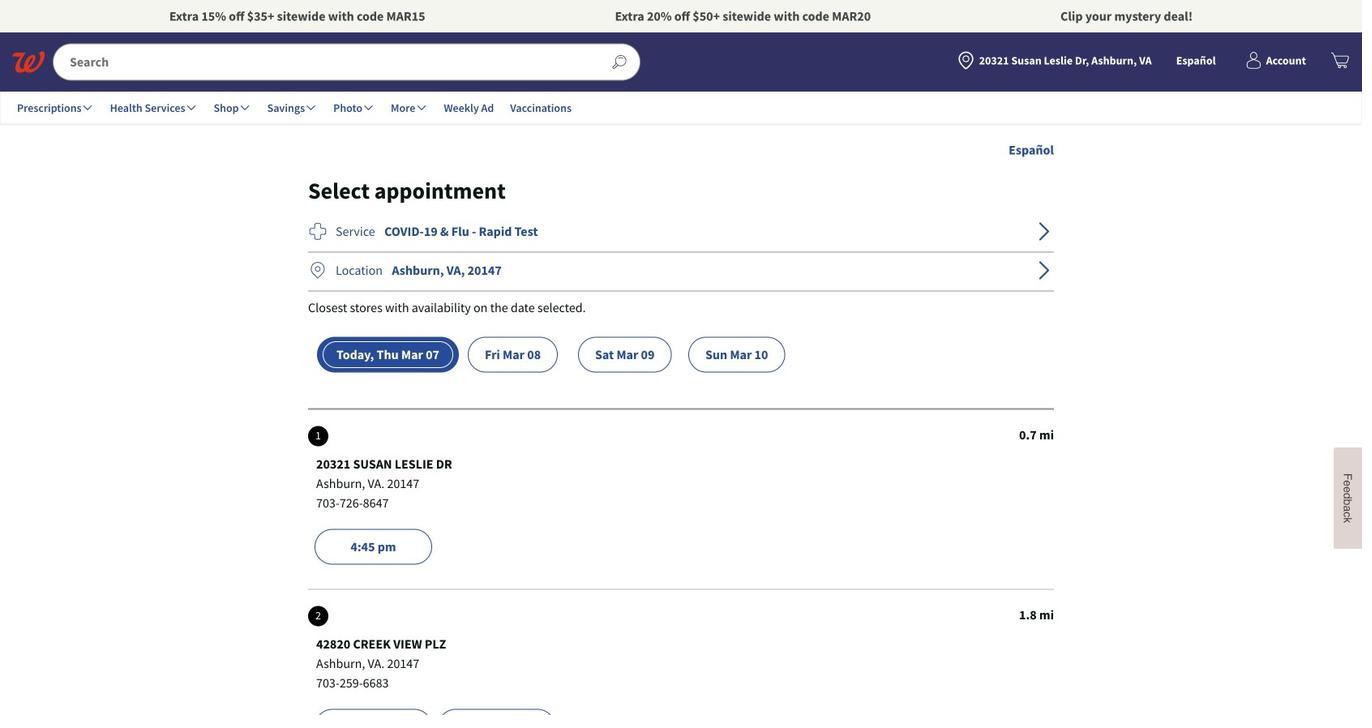 Task type: describe. For each thing, give the bounding box(es) containing it.
search image
[[604, 46, 635, 78]]

top navigation with the logo, search field, account and cart element
[[0, 32, 1362, 124]]

account. element
[[1266, 52, 1307, 69]]

rx health image
[[299, 212, 337, 250]]



Task type: locate. For each thing, give the bounding box(es) containing it.
Search by keyword or item number text field
[[54, 44, 611, 80]]

list
[[308, 709, 1054, 715]]

walgreens: trusted since 1901 image
[[12, 52, 45, 73]]



Task type: vqa. For each thing, say whether or not it's contained in the screenshot.
Rx health image
yes



